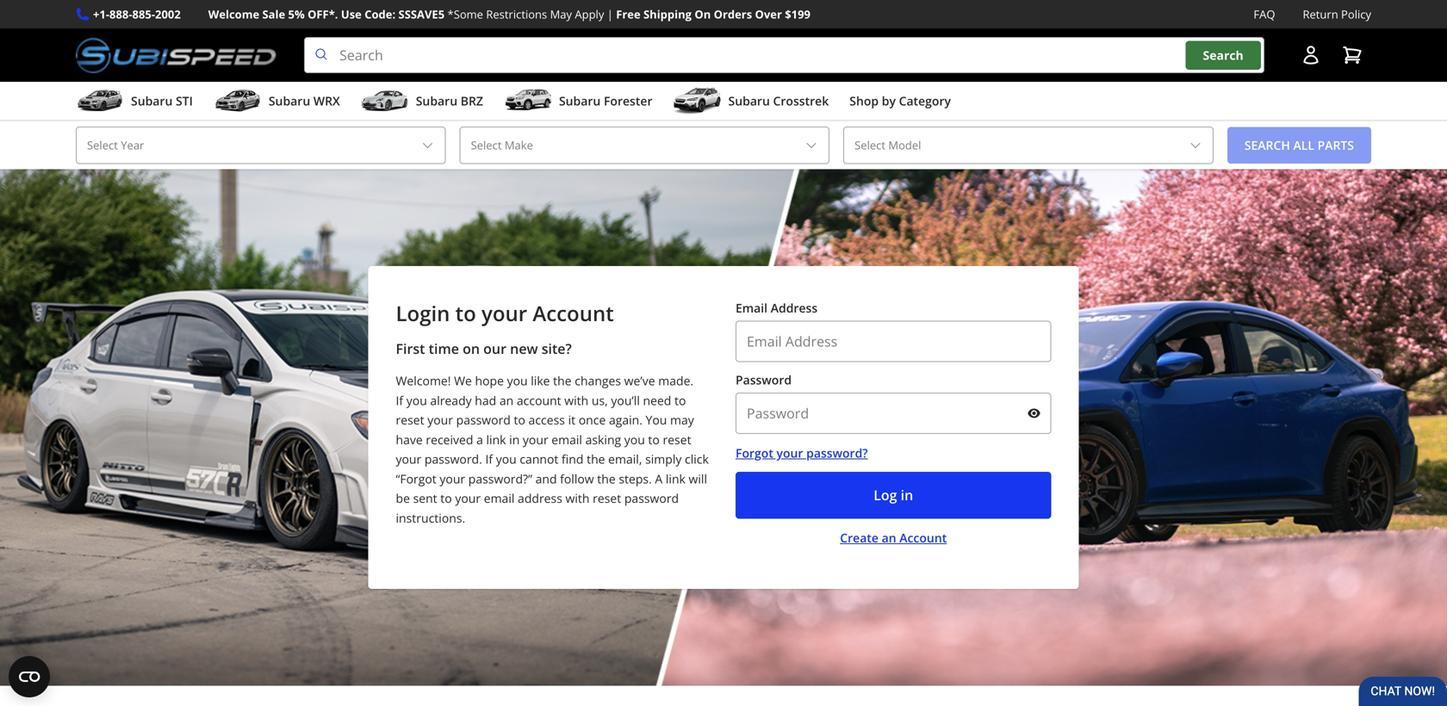 Task type: describe. For each thing, give the bounding box(es) containing it.
1 horizontal spatial link
[[666, 471, 686, 487]]

first
[[396, 340, 425, 358]]

simply
[[646, 451, 682, 468]]

crosstrek
[[773, 93, 829, 109]]

login to your account
[[396, 300, 614, 328]]

email
[[736, 300, 768, 316]]

sale
[[262, 6, 285, 22]]

password.
[[425, 451, 482, 468]]

us,
[[592, 392, 608, 409]]

be
[[396, 490, 410, 507]]

2 vertical spatial the
[[597, 471, 616, 487]]

in inside welcome! we hope you like the changes we've made. if you already had an account with us, you'll need to reset your password to access it once again. you may have received a link in your email asking you to reset your password. if you cannot find the email, simply click "forgot your password?" and follow the steps. a link will be sent to your email address with reset password instructions.
[[509, 432, 520, 448]]

may
[[550, 6, 572, 22]]

to right sent
[[441, 490, 452, 507]]

a subaru sti thumbnail image image
[[76, 88, 124, 114]]

you down welcome!
[[407, 392, 427, 409]]

email,
[[609, 451, 642, 468]]

have
[[396, 432, 423, 448]]

in inside forgot your password? log in
[[901, 486, 914, 505]]

password?
[[807, 445, 868, 462]]

you left like
[[507, 373, 528, 389]]

a
[[655, 471, 663, 487]]

welcome
[[208, 6, 260, 22]]

to up on
[[456, 300, 476, 328]]

subaru for subaru forester
[[559, 93, 601, 109]]

search
[[1204, 47, 1244, 63]]

subaru for subaru wrx
[[269, 93, 310, 109]]

your up received
[[428, 412, 453, 428]]

by
[[882, 93, 896, 109]]

wrx
[[314, 93, 340, 109]]

create an account
[[840, 530, 947, 546]]

site?
[[542, 340, 572, 358]]

select make image
[[805, 139, 819, 152]]

0 horizontal spatial password
[[456, 412, 511, 428]]

return
[[1303, 6, 1339, 22]]

click
[[685, 451, 709, 468]]

sent
[[413, 490, 438, 507]]

Select Make button
[[460, 127, 830, 164]]

need
[[643, 392, 672, 409]]

an inside 'create an account' link
[[882, 530, 897, 546]]

password?"
[[469, 471, 533, 487]]

policy
[[1342, 6, 1372, 22]]

first time on our new site?
[[396, 340, 572, 358]]

cannot
[[520, 451, 559, 468]]

changes
[[575, 373, 621, 389]]

to up may
[[675, 392, 686, 409]]

a subaru wrx thumbnail image image
[[214, 88, 262, 114]]

had
[[475, 392, 497, 409]]

*some
[[448, 6, 483, 22]]

may
[[671, 412, 694, 428]]

0 vertical spatial the
[[553, 373, 572, 389]]

1 vertical spatial the
[[587, 451, 605, 468]]

forgot your password? log in
[[736, 445, 914, 505]]

create
[[840, 530, 879, 546]]

+1-888-885-2002 link
[[93, 5, 181, 23]]

sssave5
[[399, 6, 445, 22]]

shipping
[[644, 6, 692, 22]]

a
[[477, 432, 483, 448]]

welcome sale 5% off*. use code: sssave5 *some restrictions may apply | free shipping on orders over $199
[[208, 6, 811, 22]]

already
[[430, 392, 472, 409]]

new
[[510, 340, 538, 358]]

toggle password visibility image
[[1028, 407, 1042, 421]]

subaru for subaru sti
[[131, 93, 173, 109]]

a subaru crosstrek thumbnail image image
[[674, 88, 722, 114]]

1 vertical spatial email
[[484, 490, 515, 507]]

|
[[607, 6, 613, 22]]

+1-
[[93, 6, 109, 22]]

888-
[[109, 6, 132, 22]]

subispeed logo image
[[76, 37, 277, 73]]

off*.
[[308, 6, 338, 22]]

your inside forgot your password? log in
[[777, 445, 804, 462]]

your up our
[[482, 300, 528, 328]]

open widget image
[[9, 657, 50, 698]]

log
[[874, 486, 898, 505]]

subaru sti button
[[76, 85, 193, 120]]

apply
[[575, 6, 604, 22]]

we've
[[625, 373, 656, 389]]

forgot
[[736, 445, 774, 462]]

subaru forester
[[559, 93, 653, 109]]

1 horizontal spatial account
[[900, 530, 947, 546]]

subaru brz button
[[361, 85, 483, 120]]

sti
[[176, 93, 193, 109]]



Task type: locate. For each thing, give the bounding box(es) containing it.
if up the password?" on the bottom left
[[486, 451, 493, 468]]

subaru inside 'dropdown button'
[[269, 93, 310, 109]]

1 vertical spatial in
[[901, 486, 914, 505]]

subaru crosstrek
[[729, 93, 829, 109]]

subaru wrx
[[269, 93, 340, 109]]

an right had
[[500, 392, 514, 409]]

return policy link
[[1303, 5, 1372, 23]]

1 vertical spatial password
[[625, 490, 679, 507]]

on
[[463, 340, 480, 358]]

subaru right a subaru crosstrek thumbnail image
[[729, 93, 770, 109]]

0 horizontal spatial email
[[484, 490, 515, 507]]

account
[[517, 392, 562, 409]]

subaru crosstrek button
[[674, 85, 829, 120]]

password down had
[[456, 412, 511, 428]]

in
[[509, 432, 520, 448], [901, 486, 914, 505]]

follow
[[560, 471, 594, 487]]

to left access
[[514, 412, 526, 428]]

shop
[[850, 93, 879, 109]]

use
[[341, 6, 362, 22]]

again.
[[609, 412, 643, 428]]

account
[[533, 300, 614, 328], [900, 530, 947, 546]]

your right forgot
[[777, 445, 804, 462]]

search button
[[1186, 41, 1261, 70]]

and
[[536, 471, 557, 487]]

if down welcome!
[[396, 392, 403, 409]]

asking
[[586, 432, 621, 448]]

an inside welcome! we hope you like the changes we've made. if you already had an account with us, you'll need to reset your password to access it once again. you may have received a link in your email asking you to reset your password. if you cannot find the email, simply click "forgot your password?" and follow the steps. a link will be sent to your email address with reset password instructions.
[[500, 392, 514, 409]]

your up cannot
[[523, 432, 549, 448]]

subaru left brz
[[416, 93, 458, 109]]

1 horizontal spatial if
[[486, 451, 493, 468]]

brz
[[461, 93, 483, 109]]

welcome!
[[396, 373, 451, 389]]

subaru
[[131, 93, 173, 109], [269, 93, 310, 109], [416, 93, 458, 109], [559, 93, 601, 109], [729, 93, 770, 109]]

"forgot
[[396, 471, 437, 487]]

shop by category
[[850, 93, 951, 109]]

1 horizontal spatial reset
[[593, 490, 622, 507]]

access
[[529, 412, 565, 428]]

our
[[484, 340, 507, 358]]

the down asking
[[587, 451, 605, 468]]

subaru wrx button
[[214, 85, 340, 120]]

0 horizontal spatial link
[[487, 432, 506, 448]]

code:
[[365, 6, 396, 22]]

your down the password?" on the bottom left
[[455, 490, 481, 507]]

select year image
[[421, 139, 435, 152]]

it
[[568, 412, 576, 428]]

1 horizontal spatial an
[[882, 530, 897, 546]]

find
[[562, 451, 584, 468]]

made.
[[659, 373, 694, 389]]

subaru for subaru crosstrek
[[729, 93, 770, 109]]

2 subaru from the left
[[269, 93, 310, 109]]

account up the site?
[[533, 300, 614, 328]]

a subaru forester thumbnail image image
[[504, 88, 552, 114]]

forgot your password? link
[[736, 445, 1052, 462]]

with
[[565, 392, 589, 409], [566, 490, 590, 507]]

faq link
[[1254, 5, 1276, 23]]

category
[[899, 93, 951, 109]]

Select Year button
[[76, 127, 446, 164]]

the right like
[[553, 373, 572, 389]]

1 vertical spatial an
[[882, 530, 897, 546]]

you'll
[[611, 392, 640, 409]]

an right create at bottom right
[[882, 530, 897, 546]]

a subaru brz thumbnail image image
[[361, 88, 409, 114]]

0 vertical spatial email
[[552, 432, 583, 448]]

2002
[[155, 6, 181, 22]]

orders
[[714, 6, 753, 22]]

+1-888-885-2002
[[93, 6, 181, 22]]

0 vertical spatial password
[[456, 412, 511, 428]]

0 horizontal spatial reset
[[396, 412, 425, 428]]

return policy
[[1303, 6, 1372, 22]]

you
[[646, 412, 667, 428]]

1 horizontal spatial in
[[901, 486, 914, 505]]

on
[[695, 6, 711, 22]]

your down password.
[[440, 471, 466, 487]]

restrictions
[[486, 6, 547, 22]]

subaru left wrx
[[269, 93, 310, 109]]

subaru left forester
[[559, 93, 601, 109]]

search input field
[[304, 37, 1265, 73]]

login
[[396, 300, 450, 328]]

0 horizontal spatial if
[[396, 392, 403, 409]]

we
[[454, 373, 472, 389]]

select model image
[[1189, 139, 1203, 152]]

1 vertical spatial if
[[486, 451, 493, 468]]

time
[[429, 340, 459, 358]]

0 horizontal spatial an
[[500, 392, 514, 409]]

button image
[[1301, 45, 1322, 66]]

4 subaru from the left
[[559, 93, 601, 109]]

0 vertical spatial reset
[[396, 412, 425, 428]]

Email Address text field
[[736, 321, 1052, 362]]

1 vertical spatial reset
[[663, 432, 692, 448]]

forester
[[604, 93, 653, 109]]

hope
[[475, 373, 504, 389]]

address
[[518, 490, 563, 507]]

address
[[771, 300, 818, 316]]

0 vertical spatial in
[[509, 432, 520, 448]]

3 subaru from the left
[[416, 93, 458, 109]]

subaru left sti
[[131, 93, 173, 109]]

1 horizontal spatial email
[[552, 432, 583, 448]]

1 vertical spatial link
[[666, 471, 686, 487]]

an
[[500, 392, 514, 409], [882, 530, 897, 546]]

$199
[[785, 6, 811, 22]]

a collage of action shots of vehicles image
[[0, 169, 1448, 687]]

1 horizontal spatial password
[[625, 490, 679, 507]]

steps.
[[619, 471, 652, 487]]

0 horizontal spatial in
[[509, 432, 520, 448]]

subaru sti
[[131, 93, 193, 109]]

account down log in button
[[900, 530, 947, 546]]

password down a
[[625, 490, 679, 507]]

reset
[[396, 412, 425, 428], [663, 432, 692, 448], [593, 490, 622, 507]]

you down again.
[[625, 432, 645, 448]]

email down it
[[552, 432, 583, 448]]

0 vertical spatial an
[[500, 392, 514, 409]]

the down 'email,'
[[597, 471, 616, 487]]

like
[[531, 373, 550, 389]]

link
[[487, 432, 506, 448], [666, 471, 686, 487]]

once
[[579, 412, 606, 428]]

email down the password?" on the bottom left
[[484, 490, 515, 507]]

your down "have"
[[396, 451, 422, 468]]

reset up "have"
[[396, 412, 425, 428]]

instructions.
[[396, 510, 466, 526]]

you up the password?" on the bottom left
[[496, 451, 517, 468]]

password
[[736, 372, 792, 388]]

1 subaru from the left
[[131, 93, 173, 109]]

email address
[[736, 300, 818, 316]]

0 vertical spatial with
[[565, 392, 589, 409]]

you
[[507, 373, 528, 389], [407, 392, 427, 409], [625, 432, 645, 448], [496, 451, 517, 468]]

subaru for subaru brz
[[416, 93, 458, 109]]

Password password field
[[736, 393, 1052, 434]]

log in button
[[736, 472, 1052, 519]]

to
[[456, 300, 476, 328], [675, 392, 686, 409], [514, 412, 526, 428], [648, 432, 660, 448], [441, 490, 452, 507]]

in right log
[[901, 486, 914, 505]]

with down follow
[[566, 490, 590, 507]]

subaru forester button
[[504, 85, 653, 120]]

1 vertical spatial account
[[900, 530, 947, 546]]

1 vertical spatial with
[[566, 490, 590, 507]]

faq
[[1254, 6, 1276, 22]]

reset down "steps."
[[593, 490, 622, 507]]

in right a
[[509, 432, 520, 448]]

5 subaru from the left
[[729, 93, 770, 109]]

to down you
[[648, 432, 660, 448]]

received
[[426, 432, 474, 448]]

0 vertical spatial account
[[533, 300, 614, 328]]

will
[[689, 471, 708, 487]]

Select Model button
[[844, 127, 1214, 164]]

0 vertical spatial link
[[487, 432, 506, 448]]

0 horizontal spatial account
[[533, 300, 614, 328]]

with up it
[[565, 392, 589, 409]]

if
[[396, 392, 403, 409], [486, 451, 493, 468]]

2 horizontal spatial reset
[[663, 432, 692, 448]]

reset down may
[[663, 432, 692, 448]]

2 vertical spatial reset
[[593, 490, 622, 507]]

password
[[456, 412, 511, 428], [625, 490, 679, 507]]

5%
[[288, 6, 305, 22]]

create an account link
[[840, 530, 947, 547]]

0 vertical spatial if
[[396, 392, 403, 409]]

885-
[[132, 6, 155, 22]]



Task type: vqa. For each thing, say whether or not it's contained in the screenshot.
2016
no



